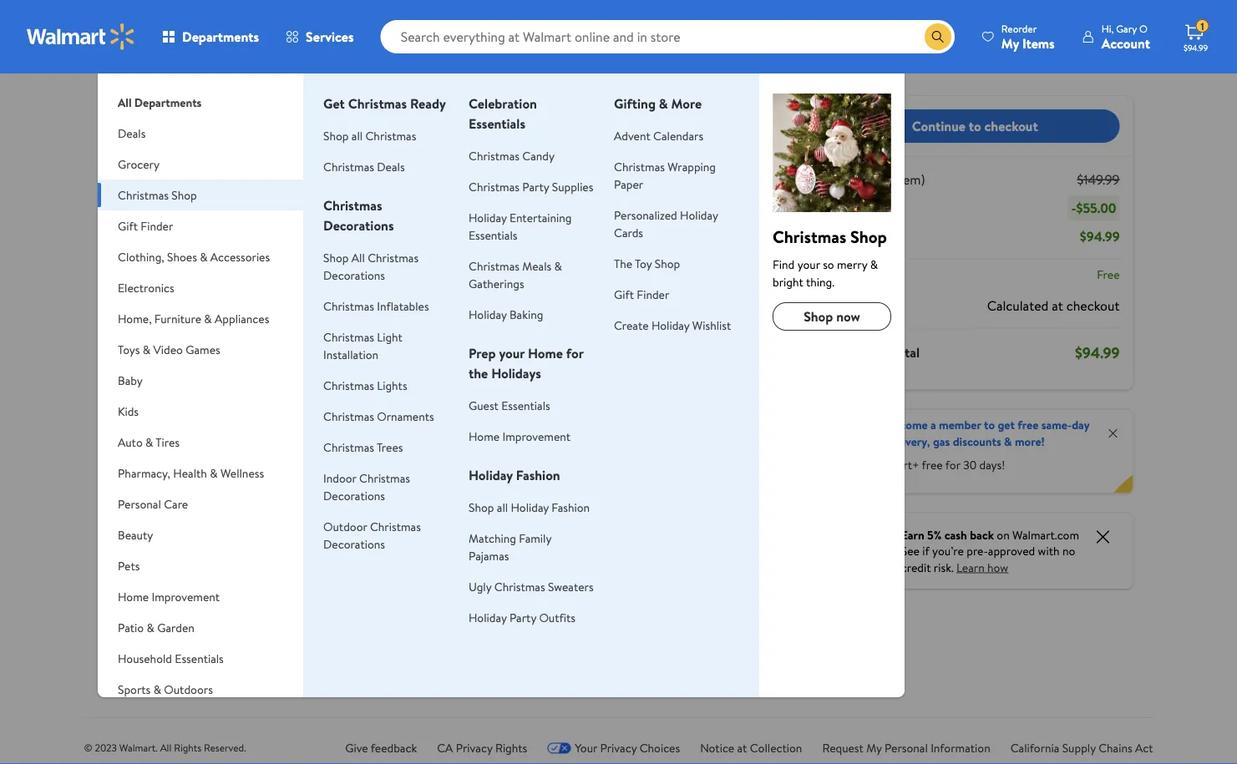 Task type: locate. For each thing, give the bounding box(es) containing it.
1 horizontal spatial with
[[263, 511, 288, 530]]

services
[[306, 28, 354, 46]]

rights left reserved.
[[174, 741, 201, 755]]

1 vertical spatial add
[[293, 388, 314, 404]]

christmas inside 'indoor christmas decorations'
[[359, 470, 410, 486]]

2 vertical spatial at
[[737, 740, 747, 757]]

home improvement down guest essentials link
[[469, 428, 571, 445]]

christmas party supplies link
[[469, 178, 594, 195]]

2- for day
[[137, 587, 147, 601]]

checkout for calculated at checkout
[[1067, 296, 1120, 315]]

holiday down decrease quantity sony wh-ch720n-noise canceling wireless bluetooth headphones- black, current quantity 1 'icon'
[[680, 207, 718, 223]]

hi,
[[1102, 21, 1114, 36]]

$11.00
[[324, 92, 354, 109]]

christmas light installation link
[[323, 329, 403, 363]]

$99.00
[[168, 435, 212, 456]]

now up pharmacy,
[[134, 435, 164, 456]]

0 vertical spatial checkout
[[985, 117, 1038, 135]]

2 privacy from the left
[[600, 740, 637, 757]]

0 horizontal spatial delivery
[[306, 564, 342, 578]]

seller for justice
[[421, 282, 444, 297]]

seller inside now $19.88 group
[[292, 282, 315, 297]]

1 vertical spatial to
[[984, 417, 995, 433]]

1 privacy from the left
[[456, 740, 493, 757]]

gift for gift finder dropdown button
[[118, 218, 138, 234]]

christmas up paper
[[614, 158, 665, 175]]

year for 3-
[[269, 92, 290, 109]]

gift finder for gift finder link
[[614, 286, 670, 302]]

shipping up dark
[[556, 549, 592, 563]]

0 vertical spatial gift
[[118, 218, 138, 234]]

gift for gift finder link
[[614, 286, 634, 302]]

0 horizontal spatial improvement
[[152, 589, 220, 605]]

best seller group
[[651, 273, 750, 592]]

your inside prep your home for the holidays
[[499, 344, 525, 363]]

finder
[[141, 218, 173, 234], [637, 286, 670, 302]]

holiday inside holiday entertaining essentials
[[469, 209, 507, 226]]

holiday party outfits link
[[469, 610, 576, 626]]

0 vertical spatial departments
[[182, 28, 259, 46]]

0 vertical spatial your
[[798, 256, 820, 272]]

improvement for "home improvement" dropdown button
[[152, 589, 220, 605]]

personal left information
[[885, 740, 928, 757]]

best for $19.88
[[270, 282, 289, 297]]

get christmas ready
[[323, 94, 446, 113]]

$94.99
[[1184, 42, 1208, 53], [1080, 227, 1120, 246], [1075, 342, 1120, 363]]

0 vertical spatial plan
[[293, 92, 314, 109]]

all departments link
[[98, 74, 303, 118]]

seller inside $14.00 group
[[421, 282, 444, 297]]

1 seller from the left
[[163, 282, 186, 297]]

indoor christmas decorations link
[[323, 470, 410, 504]]

decrease quantity sony wh-ch720n-noise canceling wireless bluetooth headphones- black, current quantity 1 image
[[678, 168, 691, 181]]

1 plan from the top
[[293, 92, 314, 109]]

best seller
[[141, 282, 186, 297], [270, 282, 315, 297], [399, 282, 444, 297], [658, 282, 703, 297]]

essentials inside celebration essentials
[[469, 114, 526, 133]]

0 vertical spatial at
[[378, 71, 387, 85]]

add to cart image
[[402, 386, 422, 407]]

1 horizontal spatial a
[[931, 417, 937, 433]]

services button
[[272, 17, 367, 57]]

shop now
[[804, 308, 861, 326]]

0 vertical spatial my
[[1002, 34, 1019, 52]]

with inside see if you're pre-approved with no credit risk.
[[1038, 543, 1060, 559]]

0 vertical spatial to
[[969, 117, 982, 135]]

your inside christmas shop find your so merry & bright thing.
[[798, 256, 820, 272]]

1 vertical spatial all
[[352, 249, 365, 266]]

pickup inside now $19.88 group
[[267, 564, 296, 578]]

now inside now $99.00 $129.00 apple airpods with charging case (2nd generation)
[[134, 435, 164, 456]]

0 vertical spatial -
[[317, 92, 321, 109]]

(2nd
[[166, 511, 192, 530]]

flash
[[291, 511, 321, 530]]

3+ inside now $19.88 group
[[267, 587, 278, 601]]

1 horizontal spatial deals
[[377, 158, 405, 175]]

0 vertical spatial personal
[[118, 496, 161, 512]]

your left so
[[798, 256, 820, 272]]

home for home improvement link
[[469, 428, 500, 445]]

best seller for justice
[[399, 282, 444, 297]]

best seller inside group
[[658, 282, 703, 297]]

checkout inside button
[[985, 117, 1038, 135]]

best seller inside now $99.00 group
[[141, 282, 186, 297]]

improvement inside "home improvement" dropdown button
[[152, 589, 220, 605]]

gift finder up "clothing,"
[[118, 218, 173, 234]]

1 horizontal spatial improvement
[[503, 428, 571, 445]]

for inside prep your home for the holidays
[[566, 344, 584, 363]]

finder inside dropdown button
[[141, 218, 173, 234]]

now $19.88 group
[[263, 273, 363, 611]]

0 vertical spatial add
[[233, 30, 254, 46]]

year down the 3-
[[268, 119, 290, 135]]

best inside $14.00 group
[[399, 282, 419, 297]]

christmas up christmas trees link
[[323, 408, 374, 424]]

free right get
[[1018, 417, 1039, 433]]

day down family
[[539, 549, 554, 563]]

0 vertical spatial free
[[1018, 417, 1039, 433]]

year
[[269, 92, 290, 109], [268, 119, 290, 135]]

clothing, shoes & accessories
[[118, 249, 270, 265]]

decorations up shop all christmas decorations link
[[323, 216, 394, 235]]

privacy for ca
[[456, 740, 493, 757]]

0 vertical spatial all
[[352, 127, 363, 144]]

a inside view details (only one option can be selected at a time.)
[[389, 71, 394, 85]]

paper
[[614, 176, 644, 192]]

pickup up 2-day shipping
[[137, 564, 166, 578]]

now inside now $19.88 $24.98 onn. reusable 35mm camera with flash
[[263, 435, 293, 456]]

prep
[[469, 344, 496, 363]]

1 horizontal spatial 3+
[[525, 549, 537, 563]]

christmas lights
[[323, 377, 407, 394]]

4 decorations from the top
[[323, 536, 385, 552]]

2 vertical spatial gift
[[614, 286, 634, 302]]

1 horizontal spatial 1
[[1201, 19, 1205, 33]]

$94.99 down calculated at checkout
[[1075, 342, 1120, 363]]

christmas up so
[[773, 225, 847, 248]]

day inside become a member to get free same-day delivery, gas discounts & more!
[[1072, 417, 1090, 433]]

2- down pets
[[137, 587, 147, 601]]

2- down the 3-
[[259, 119, 268, 135]]

plan down 3-year plan - $11.00
[[293, 119, 314, 135]]

2 now from the left
[[263, 435, 293, 456]]

1 best from the left
[[141, 282, 160, 297]]

k- right keurig
[[562, 460, 575, 478]]

christmas down grocery at the top of page
[[118, 187, 169, 203]]

0 vertical spatial maker,
[[522, 515, 561, 534]]

0 horizontal spatial free
[[922, 457, 943, 473]]

your up "holidays"
[[499, 344, 525, 363]]

best inside now $19.88 group
[[270, 282, 289, 297]]

0 vertical spatial improvement
[[503, 428, 571, 445]]

& right meals at the top of the page
[[554, 258, 562, 274]]

shop inside dropdown button
[[172, 187, 197, 203]]

dismiss capital one banner image
[[1093, 527, 1113, 547]]

2 vertical spatial -
[[1072, 199, 1077, 217]]

day down flash
[[280, 587, 295, 601]]

seller inside now $99.00 group
[[163, 282, 186, 297]]

0 vertical spatial gift finder
[[118, 218, 173, 234]]

3 best seller from the left
[[399, 282, 444, 297]]

pickup for $19.88
[[267, 564, 296, 578]]

give feedback
[[345, 740, 417, 757]]

1 vertical spatial personal
[[885, 740, 928, 757]]

& right sports
[[153, 681, 161, 698]]

at right the calculated in the right of the page
[[1052, 296, 1064, 315]]

delivery for justice
[[435, 549, 471, 563]]

shop down the 'christmas decorations'
[[323, 249, 349, 266]]

inflatables
[[377, 298, 429, 314]]

1 horizontal spatial my
[[1002, 34, 1019, 52]]

2- inside now $99.00 group
[[137, 587, 147, 601]]

shop inside shop all christmas decorations
[[323, 249, 349, 266]]

gift up "clothing,"
[[118, 218, 138, 234]]

lights
[[377, 377, 407, 394]]

2 plan from the top
[[293, 119, 314, 135]]

1 vertical spatial checkout
[[1067, 296, 1120, 315]]

1 vertical spatial my
[[867, 740, 882, 757]]

0 horizontal spatial at
[[378, 71, 387, 85]]

christmas down 'dome'
[[370, 519, 421, 535]]

best seller inside $14.00 group
[[399, 282, 444, 297]]

thing.
[[806, 274, 835, 290]]

home, furniture & appliances
[[118, 310, 269, 327]]

decorations down the indoor
[[323, 488, 385, 504]]

shipping
[[830, 267, 874, 283]]

delivery down 52
[[306, 564, 342, 578]]

1 horizontal spatial free
[[1018, 417, 1039, 433]]

0 horizontal spatial with
[[134, 493, 159, 511]]

1 vertical spatial departments
[[134, 94, 202, 110]]

information
[[931, 740, 991, 757]]

holiday right the girls on the bottom left of the page
[[469, 466, 513, 485]]

seller left shop all christmas decorations
[[292, 282, 315, 297]]

3 decorations from the top
[[323, 488, 385, 504]]

- for $11.00
[[317, 92, 321, 109]]

all right walmart. at the left bottom of the page
[[160, 741, 172, 755]]

seller
[[163, 282, 186, 297], [292, 282, 315, 297], [421, 282, 444, 297], [679, 282, 703, 297]]

home up "holidays"
[[528, 344, 563, 363]]

2 seller from the left
[[292, 282, 315, 297]]

christmas inside christmas light installation
[[323, 329, 374, 345]]

0 vertical spatial 3+
[[525, 549, 537, 563]]

best inside now $99.00 group
[[141, 282, 160, 297]]

shipping inside now $99.00 group
[[164, 587, 200, 601]]

fashion down serve
[[552, 499, 590, 516]]

days!
[[980, 457, 1005, 473]]

0 vertical spatial 2-
[[259, 119, 268, 135]]

shipping down 52
[[298, 587, 334, 601]]

christmas up 'remove'
[[469, 147, 520, 164]]

1 vertical spatial -
[[316, 119, 321, 135]]

view details button
[[233, 50, 293, 66]]

0 vertical spatial finder
[[141, 218, 173, 234]]

holiday baking link
[[469, 306, 543, 323]]

home inside "home improvement" dropdown button
[[118, 589, 149, 605]]

best seller up create holiday wishlist
[[658, 282, 703, 297]]

1 horizontal spatial privacy
[[600, 740, 637, 757]]

1 vertical spatial year
[[268, 119, 290, 135]]

installation
[[323, 346, 379, 363]]

1 vertical spatial $94.99
[[1080, 227, 1120, 246]]

outdoors
[[164, 681, 213, 698]]

a right 'become'
[[931, 417, 937, 433]]

1 horizontal spatial finder
[[637, 286, 670, 302]]

1 horizontal spatial home improvement
[[469, 428, 571, 445]]

1 now from the left
[[134, 435, 164, 456]]

gift
[[118, 218, 138, 234], [124, 242, 150, 263], [614, 286, 634, 302]]

0 horizontal spatial checkout
[[985, 117, 1038, 135]]

1 vertical spatial 3+
[[267, 587, 278, 601]]

personalized holiday cards link
[[614, 207, 718, 241]]

1 vertical spatial all
[[497, 499, 508, 516]]

delivery for $19.88
[[306, 564, 342, 578]]

$129.00
[[134, 456, 172, 472]]

3 seller from the left
[[421, 282, 444, 297]]

3+ day shipping inside now $19.88 group
[[267, 587, 334, 601]]

holiday inside personalized holiday cards
[[680, 207, 718, 223]]

0 horizontal spatial my
[[867, 740, 882, 757]]

christmas up "installation"
[[323, 329, 374, 345]]

2 year from the top
[[268, 119, 290, 135]]

0 vertical spatial year
[[269, 92, 290, 109]]

shop all christmas
[[323, 127, 416, 144]]

christmas down christmas deals link on the top of page
[[323, 196, 382, 215]]

1 best seller from the left
[[141, 282, 186, 297]]

estimated total
[[830, 343, 920, 362]]

4 best from the left
[[658, 282, 677, 297]]

my inside reorder my items
[[1002, 34, 1019, 52]]

1 vertical spatial gift
[[124, 242, 150, 263]]

candy
[[523, 147, 555, 164]]

1 horizontal spatial your
[[798, 256, 820, 272]]

become a member to get free same-day delivery, gas discounts & more!
[[887, 417, 1090, 450]]

christmas inside christmas shop find your so merry & bright thing.
[[773, 225, 847, 248]]

gift finder
[[118, 218, 173, 234], [614, 286, 670, 302]]

home improvement inside dropdown button
[[118, 589, 220, 605]]

deals inside dropdown button
[[118, 125, 146, 141]]

- for $8.00
[[316, 119, 321, 135]]

0 horizontal spatial gift finder
[[118, 218, 173, 234]]

now up onn.
[[263, 435, 293, 456]]

delivery down pink in the bottom of the page
[[435, 549, 471, 563]]

back
[[970, 527, 994, 543]]

add for add
[[293, 388, 314, 404]]

holiday down 'single'
[[511, 499, 549, 516]]

essentials inside household essentials dropdown button
[[175, 651, 224, 667]]

gift down the on the top of the page
[[614, 286, 634, 302]]

deals up grocery at the top of page
[[118, 125, 146, 141]]

get
[[998, 417, 1015, 433]]

with left flash
[[263, 511, 288, 530]]

2 decorations from the top
[[323, 267, 385, 283]]

household
[[118, 651, 172, 667]]

1 horizontal spatial gift finder
[[614, 286, 670, 302]]

add up view at the left top
[[233, 30, 254, 46]]

0 horizontal spatial add
[[233, 30, 254, 46]]

2 pickup from the left
[[267, 564, 296, 578]]

gift inside dropdown button
[[118, 218, 138, 234]]

rights left privacy choices icon
[[495, 740, 527, 757]]

2 horizontal spatial at
[[1052, 296, 1064, 315]]

delivery inside $14.00 group
[[435, 549, 471, 563]]

with inside now $99.00 $129.00 apple airpods with charging case (2nd generation)
[[134, 493, 159, 511]]

1 right o
[[1201, 19, 1205, 33]]

seller inside best seller group
[[679, 282, 703, 297]]

christmas inflatables link
[[323, 298, 429, 314]]

close walmart plus section image
[[1107, 427, 1120, 440]]

serve
[[560, 478, 593, 497]]

0 horizontal spatial pickup
[[137, 564, 166, 578]]

christmas inside the christmas wrapping paper
[[614, 158, 665, 175]]

deals
[[118, 125, 146, 141], [377, 158, 405, 175]]

0 horizontal spatial home
[[118, 589, 149, 605]]

search icon image
[[932, 30, 945, 43]]

0 vertical spatial a
[[389, 71, 394, 85]]

shop up merry
[[851, 225, 887, 248]]

christmas meals & gatherings link
[[469, 258, 562, 292]]

3+ day shipping down 52
[[267, 587, 334, 601]]

departments
[[182, 28, 259, 46], [134, 94, 202, 110]]

2 vertical spatial home
[[118, 589, 149, 605]]

gift finder inside dropdown button
[[118, 218, 173, 234]]

add for add walmart protection plan by allstate
[[233, 30, 254, 46]]

1 vertical spatial finder
[[637, 286, 670, 302]]

departments up view at the left top
[[182, 28, 259, 46]]

notice at collection
[[700, 740, 803, 757]]

2 horizontal spatial all
[[352, 249, 365, 266]]

christmas down get christmas ready
[[366, 127, 416, 144]]

1 vertical spatial improvement
[[152, 589, 220, 605]]

3+ down pets dropdown button
[[267, 587, 278, 601]]

personal care
[[118, 496, 188, 512]]

1 pickup from the left
[[137, 564, 166, 578]]

bright
[[773, 274, 804, 290]]

reusable
[[291, 475, 343, 493]]

year down one at the top left of the page
[[269, 92, 290, 109]]

shop now link
[[773, 302, 892, 331]]

1 horizontal spatial all
[[497, 499, 508, 516]]

0 horizontal spatial home improvement
[[118, 589, 220, 605]]

household essentials button
[[98, 643, 303, 674]]

3 best from the left
[[399, 282, 419, 297]]

now for now $99.00
[[134, 435, 164, 456]]

decorations inside outdoor christmas decorations
[[323, 536, 385, 552]]

0 vertical spatial all
[[118, 94, 132, 110]]

shop all christmas decorations link
[[323, 249, 419, 283]]

christmas inside 'christmas meals & gatherings'
[[469, 258, 520, 274]]

1 horizontal spatial checkout
[[1067, 296, 1120, 315]]

day left close walmart plus section image
[[1072, 417, 1090, 433]]

2 horizontal spatial with
[[1038, 543, 1060, 559]]

2 best from the left
[[270, 282, 289, 297]]

1 horizontal spatial now
[[263, 435, 293, 456]]

family
[[519, 530, 552, 546]]

improvement for home improvement link
[[503, 428, 571, 445]]

1 horizontal spatial add
[[293, 388, 314, 404]]

1 vertical spatial 3+ day shipping
[[267, 587, 334, 601]]

pickup inside now $99.00 group
[[137, 564, 166, 578]]

discounts
[[953, 433, 1002, 450]]

all up christmas deals link on the top of page
[[352, 127, 363, 144]]

1 horizontal spatial 2-
[[259, 119, 268, 135]]

best seller left shop all christmas decorations link
[[270, 282, 315, 297]]

party for christmas
[[523, 178, 549, 195]]

christmas
[[348, 94, 407, 113], [366, 127, 416, 144], [469, 147, 520, 164], [323, 158, 374, 175], [614, 158, 665, 175], [469, 178, 520, 195], [118, 187, 169, 203], [323, 196, 382, 215], [773, 225, 847, 248], [368, 249, 419, 266], [469, 258, 520, 274], [323, 298, 374, 314], [323, 329, 374, 345], [323, 377, 374, 394], [323, 408, 374, 424], [323, 439, 374, 455], [359, 470, 410, 486], [370, 519, 421, 535], [494, 579, 545, 595]]

with down pharmacy,
[[134, 493, 159, 511]]

party down charcoal
[[510, 610, 537, 626]]

1 maker, from the top
[[522, 515, 561, 534]]

all left cup
[[497, 499, 508, 516]]

4 seller from the left
[[679, 282, 703, 297]]

christmas shop image
[[773, 94, 892, 212]]

all down the 'christmas decorations'
[[352, 249, 365, 266]]

add inside add button
[[293, 388, 314, 404]]

1 horizontal spatial to
[[984, 417, 995, 433]]

2 best seller from the left
[[270, 282, 315, 297]]

1 vertical spatial your
[[499, 344, 525, 363]]

feedback
[[371, 740, 417, 757]]

essentials down patio & garden dropdown button
[[175, 651, 224, 667]]

ugly
[[469, 579, 492, 595]]

patio & garden button
[[98, 613, 303, 643]]

kids
[[118, 403, 139, 419]]

delivery
[[435, 549, 471, 563], [306, 564, 342, 578]]

3+ down family
[[525, 549, 537, 563]]

best seller up inflatables
[[399, 282, 444, 297]]

1 vertical spatial 1
[[718, 166, 722, 182]]

1 vertical spatial party
[[510, 610, 537, 626]]

best seller inside now $19.88 group
[[270, 282, 315, 297]]

0 horizontal spatial all
[[352, 127, 363, 144]]

christmas shop
[[118, 187, 197, 203]]

0 horizontal spatial shipping
[[164, 587, 200, 601]]

home up the patio
[[118, 589, 149, 605]]

delivery inside now $19.88 group
[[306, 564, 342, 578]]

1 horizontal spatial delivery
[[435, 549, 471, 563]]

holiday left entertaining
[[469, 209, 507, 226]]

with for see
[[1038, 543, 1060, 559]]

walmart.com
[[1013, 527, 1080, 543]]

2 horizontal spatial shipping
[[556, 549, 592, 563]]

checkout right continue
[[985, 117, 1038, 135]]

1 vertical spatial home
[[469, 428, 500, 445]]

christmas inside dropdown button
[[118, 187, 169, 203]]

shop all holiday fashion
[[469, 499, 590, 516]]

& left more!
[[1004, 433, 1012, 450]]

seller for $19.88
[[292, 282, 315, 297]]

1 vertical spatial 2-
[[137, 587, 147, 601]]

1 horizontal spatial pickup
[[267, 564, 296, 578]]

0 horizontal spatial 3+ day shipping
[[267, 587, 334, 601]]

$149.99
[[1078, 170, 1120, 189]]

ornaments
[[377, 408, 434, 424]]

shipping down pets dropdown button
[[164, 587, 200, 601]]

k- right serve
[[596, 478, 609, 497]]

all for get
[[352, 127, 363, 144]]

4 best seller from the left
[[658, 282, 703, 297]]

-$55.00
[[1072, 199, 1117, 217]]

increase quantity sony wh-ch720n-noise canceling wireless bluetooth headphones- black, current quantity 1 image
[[749, 168, 763, 181]]

shop all christmas link
[[323, 127, 416, 144]]

& right shoes
[[200, 249, 208, 265]]

at right notice
[[737, 740, 747, 757]]

maker,
[[522, 515, 561, 534], [522, 570, 561, 589]]

departments up deals dropdown button
[[134, 94, 202, 110]]

shipping inside "$187.00" group
[[556, 549, 592, 563]]

home down guest
[[469, 428, 500, 445]]

best seller for $99.00
[[141, 282, 186, 297]]

2 maker, from the top
[[522, 570, 561, 589]]

checkout for continue to checkout
[[985, 117, 1038, 135]]

& right merry
[[871, 256, 878, 272]]

finder for gift finder dropdown button
[[141, 218, 173, 234]]

fashion up cup
[[516, 466, 560, 485]]

gift finder down toy
[[614, 286, 670, 302]]

california supply chains act
[[1011, 740, 1154, 757]]

0 horizontal spatial privacy
[[456, 740, 493, 757]]

finder up ideas
[[141, 218, 173, 234]]

holiday fashion
[[469, 466, 560, 485]]

$94.99 down $55.00
[[1080, 227, 1120, 246]]

3+ day shipping down family
[[525, 549, 592, 563]]

& left tires on the bottom of page
[[145, 434, 153, 450]]

35mm
[[263, 493, 300, 511]]

plan down the option
[[293, 92, 314, 109]]

now $99.00 $129.00 apple airpods with charging case (2nd generation)
[[134, 435, 216, 548]]

option
[[278, 71, 306, 85]]

christmas inside outdoor christmas decorations
[[370, 519, 421, 535]]

essentials down celebration
[[469, 114, 526, 133]]

add
[[233, 30, 254, 46], [293, 388, 314, 404]]

dark
[[564, 570, 592, 589]]

all inside shop all christmas decorations
[[352, 249, 365, 266]]

pajamas
[[469, 548, 509, 564]]

essentials for guest essentials
[[502, 397, 550, 414]]

1 year from the top
[[269, 92, 290, 109]]

banner
[[817, 410, 1134, 493]]

0 vertical spatial 1
[[1201, 19, 1205, 33]]

essentials up home improvement link
[[502, 397, 550, 414]]

0 horizontal spatial 3+
[[267, 587, 278, 601]]

0 vertical spatial 3+ day shipping
[[525, 549, 592, 563]]

personal inside personal care 'dropdown button'
[[118, 496, 161, 512]]

1 vertical spatial maker,
[[522, 570, 561, 589]]

0 horizontal spatial 2-
[[137, 587, 147, 601]]



Task type: vqa. For each thing, say whether or not it's contained in the screenshot.
gifts
no



Task type: describe. For each thing, give the bounding box(es) containing it.
christmas up the indoor
[[323, 439, 374, 455]]

beauty button
[[98, 520, 303, 551]]

0 vertical spatial $94.99
[[1184, 42, 1208, 53]]

my for personal
[[867, 740, 882, 757]]

& inside christmas shop find your so merry & bright thing.
[[871, 256, 878, 272]]

personalized holiday cards
[[614, 207, 718, 241]]

holiday down gatherings
[[469, 306, 507, 323]]

52
[[317, 536, 328, 551]]

entertaining
[[510, 209, 572, 226]]

christmas down shop all christmas
[[323, 158, 374, 175]]

with for now
[[134, 493, 159, 511]]

create holiday wishlist link
[[614, 317, 731, 333]]

sweaters
[[548, 579, 594, 595]]

california supply chains act link
[[1011, 740, 1154, 757]]

holiday right the "create"
[[652, 317, 690, 333]]

toys & video games button
[[98, 334, 303, 365]]

christmas inflatables
[[323, 298, 429, 314]]

essentials for household essentials
[[175, 651, 224, 667]]

decorations inside shop all christmas decorations
[[323, 267, 385, 283]]

pharmacy, health & wellness
[[118, 465, 264, 481]]

ca privacy rights
[[437, 740, 527, 757]]

1 horizontal spatial personal
[[885, 740, 928, 757]]

dye
[[413, 534, 436, 552]]

celebration essentials
[[469, 94, 537, 133]]

guest essentials link
[[469, 397, 550, 414]]

remove button
[[496, 161, 549, 188]]

by
[[384, 30, 396, 46]]

at inside view details (only one option can be selected at a time.)
[[378, 71, 387, 85]]

banner containing become a member to get free same-day delivery, gas discounts & more!
[[817, 410, 1134, 493]]

delivery,
[[887, 433, 930, 450]]

2- for year
[[259, 119, 268, 135]]

can
[[309, 71, 324, 85]]

1 horizontal spatial rights
[[495, 740, 527, 757]]

continue
[[912, 117, 966, 135]]

gift finder button
[[98, 211, 303, 241]]

shop left now
[[804, 308, 833, 326]]

girls
[[436, 460, 463, 478]]

add to cart image
[[531, 386, 551, 407]]

0 horizontal spatial all
[[118, 94, 132, 110]]

christmas up holiday party outfits link
[[494, 579, 545, 595]]

justice
[[393, 460, 433, 478]]

holiday entertaining essentials link
[[469, 209, 572, 243]]

1 decorations from the top
[[323, 216, 394, 235]]

all for holiday
[[497, 499, 508, 516]]

essentials for celebration essentials
[[469, 114, 526, 133]]

seller for $99.00
[[163, 282, 186, 297]]

create holiday wishlist
[[614, 317, 731, 333]]

0 horizontal spatial 1
[[718, 166, 722, 182]]

now
[[837, 308, 861, 326]]

holiday down ugly
[[469, 610, 507, 626]]

christmas lights link
[[323, 377, 407, 394]]

1 vertical spatial fashion
[[552, 499, 590, 516]]

holidays
[[491, 364, 541, 383]]

ready
[[410, 94, 446, 113]]

approved
[[988, 543, 1036, 559]]

patio & garden
[[118, 620, 195, 636]]

shop up matching
[[469, 499, 494, 516]]

gift finder for gift finder dropdown button
[[118, 218, 173, 234]]

ugly christmas sweaters
[[469, 579, 594, 595]]

& right toys
[[143, 341, 151, 358]]

give
[[345, 740, 368, 757]]

mini
[[429, 478, 454, 497]]

© 2023 walmart. all rights reserved.
[[84, 741, 246, 755]]

plan for $8.00
[[293, 119, 314, 135]]

0 horizontal spatial rights
[[174, 741, 201, 755]]

home improvement for "home improvement" dropdown button
[[118, 589, 220, 605]]

best seller for $19.88
[[270, 282, 315, 297]]

later
[[620, 166, 643, 182]]

case
[[134, 511, 162, 530]]

1 horizontal spatial k-
[[596, 478, 609, 497]]

home for "home improvement" dropdown button
[[118, 589, 149, 605]]

indoor christmas decorations
[[323, 470, 410, 504]]

auto & tires
[[118, 434, 180, 450]]

3+ inside "$187.00" group
[[525, 549, 537, 563]]

to inside become a member to get free same-day delivery, gas discounts & more!
[[984, 417, 995, 433]]

essentials inside holiday entertaining essentials
[[469, 227, 518, 243]]

shipping inside now $19.88 group
[[298, 587, 334, 601]]

pets button
[[98, 551, 303, 582]]

calculated
[[987, 296, 1049, 315]]

at for calculated at checkout
[[1052, 296, 1064, 315]]

$187.00 group
[[522, 273, 621, 607]]

& right furniture
[[204, 310, 212, 327]]

pre-
[[967, 543, 988, 559]]

holiday baking
[[469, 306, 543, 323]]

your privacy choices link
[[548, 740, 680, 757]]

1 vertical spatial deals
[[377, 158, 405, 175]]

outfits
[[539, 610, 576, 626]]

Walmart Site-Wide search field
[[381, 20, 955, 53]]

gifting & more
[[614, 94, 702, 113]]

2-day shipping
[[137, 587, 200, 601]]

christmas up christmas light installation link at top left
[[323, 298, 374, 314]]

plan
[[359, 30, 381, 46]]

year for 2-
[[268, 119, 290, 135]]

& left more
[[659, 94, 668, 113]]

coffee
[[549, 497, 589, 515]]

best for justice
[[399, 282, 419, 297]]

personal care button
[[98, 489, 303, 520]]

the toy shop link
[[614, 255, 680, 272]]

pickup for $99.00
[[137, 564, 166, 578]]

2 vertical spatial $94.99
[[1075, 342, 1120, 363]]

continue to checkout button
[[830, 109, 1120, 143]]

2023
[[95, 741, 117, 755]]

& inside become a member to get free same-day delivery, gas discounts & more!
[[1004, 433, 1012, 450]]

christmas party supplies
[[469, 178, 594, 195]]

maker
[[522, 534, 558, 552]]

wrapping
[[668, 158, 716, 175]]

christmas ornaments link
[[323, 408, 434, 424]]

day inside now $19.88 group
[[280, 587, 295, 601]]

shop down 'get'
[[323, 127, 349, 144]]

a inside become a member to get free same-day delivery, gas discounts & more!
[[931, 417, 937, 433]]

christmas down "installation"
[[323, 377, 374, 394]]

privacy for your
[[600, 740, 637, 757]]

learn
[[957, 559, 985, 576]]

try walmart+ free for 30 days!
[[852, 457, 1005, 473]]

tires
[[156, 434, 180, 450]]

Search search field
[[381, 20, 955, 53]]

plan for $11.00
[[293, 92, 314, 109]]

selected
[[339, 71, 376, 85]]

less
[[214, 242, 238, 263]]

home inside prep your home for the holidays
[[528, 344, 563, 363]]

same-
[[1042, 417, 1072, 433]]

finder for gift finder link
[[637, 286, 670, 302]]

christmas down christmas candy link
[[469, 178, 520, 195]]

personalized
[[614, 207, 677, 223]]

merry
[[837, 256, 868, 272]]

electronics button
[[98, 272, 303, 303]]

advent
[[614, 127, 651, 144]]

request my personal information
[[823, 740, 991, 757]]

1 vertical spatial free
[[922, 457, 943, 473]]

chains
[[1099, 740, 1133, 757]]

savings
[[830, 199, 874, 217]]

save
[[576, 166, 599, 182]]

free
[[1097, 267, 1120, 283]]

& right health
[[210, 465, 218, 481]]

decorations inside 'indoor christmas decorations'
[[323, 488, 385, 504]]

departments inside popup button
[[182, 28, 259, 46]]

& right the patio
[[147, 620, 154, 636]]

0 horizontal spatial k-
[[562, 460, 575, 478]]

supplies
[[552, 178, 594, 195]]

so
[[823, 256, 835, 272]]

3+ day shipping inside "$187.00" group
[[525, 549, 592, 563]]

to inside continue to checkout button
[[969, 117, 982, 135]]

christmas decorations
[[323, 196, 394, 235]]

0 vertical spatial fashion
[[516, 466, 560, 485]]

outdoor
[[323, 519, 367, 535]]

add walmart protection plan by allstate
[[233, 30, 438, 46]]

1 horizontal spatial all
[[160, 741, 172, 755]]

my for items
[[1002, 34, 1019, 52]]

try
[[852, 457, 867, 473]]

calculated at checkout
[[987, 296, 1120, 315]]

christmas inside the 'christmas decorations'
[[323, 196, 382, 215]]

charcoal
[[522, 589, 573, 607]]

light
[[377, 329, 403, 345]]

$55.00
[[1077, 199, 1117, 217]]

toys
[[118, 341, 140, 358]]

find
[[773, 256, 795, 272]]

next slide for horizontalscrollerrecommendations list image
[[717, 336, 757, 376]]

day inside now $99.00 group
[[147, 587, 161, 601]]

now for now $19.88
[[263, 435, 293, 456]]

privacy choices icon image
[[548, 743, 572, 754]]

party for holiday
[[510, 610, 537, 626]]

christmas down the selected
[[348, 94, 407, 113]]

appliances
[[215, 310, 269, 327]]

free inside become a member to get free same-day delivery, gas discounts & more!
[[1018, 417, 1039, 433]]

day inside "$187.00" group
[[539, 549, 554, 563]]

at for notice at collection
[[737, 740, 747, 757]]

$14.00 group
[[393, 273, 492, 596]]

christmas light installation
[[323, 329, 403, 363]]

shop inside christmas shop find your so merry & bright thing.
[[851, 225, 887, 248]]

for inside button
[[602, 166, 617, 182]]

account
[[1102, 34, 1151, 52]]

& inside 'christmas meals & gatherings'
[[554, 258, 562, 274]]

christmas inside shop all christmas decorations
[[368, 249, 419, 266]]

best inside group
[[658, 282, 677, 297]]

3-year plan - $11.00
[[259, 92, 354, 109]]

matching family pajamas link
[[469, 530, 552, 564]]

with inside now $19.88 $24.98 onn. reusable 35mm camera with flash
[[263, 511, 288, 530]]

home improvement for home improvement link
[[469, 428, 571, 445]]

guest essentials
[[469, 397, 550, 414]]

walmart image
[[27, 23, 135, 50]]

advent calendars link
[[614, 127, 704, 144]]

now $99.00 group
[[134, 273, 233, 611]]

matching
[[469, 530, 516, 546]]

best for $99.00
[[141, 282, 160, 297]]

home improvement button
[[98, 582, 303, 613]]

patio
[[118, 620, 144, 636]]

gift finder link
[[614, 286, 670, 302]]

shop right toy
[[655, 255, 680, 272]]



